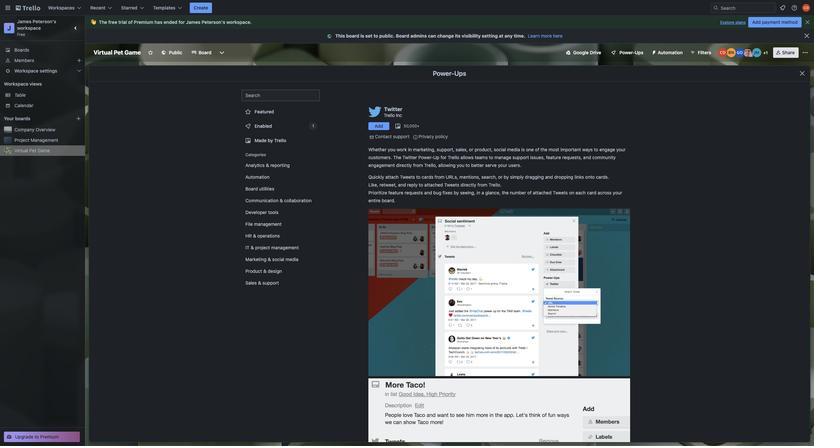 Task type: locate. For each thing, give the bounding box(es) containing it.
1 horizontal spatial 1
[[766, 50, 768, 55]]

1 horizontal spatial or
[[498, 174, 503, 180]]

0 vertical spatial in
[[408, 147, 412, 152]]

by right fixes
[[454, 190, 459, 196]]

star or unstar board image
[[148, 50, 153, 55]]

0 vertical spatial for
[[179, 19, 185, 25]]

0 horizontal spatial feature
[[388, 190, 403, 196]]

workspaces button
[[44, 3, 85, 13]]

0 vertical spatial you
[[388, 147, 395, 152]]

0 vertical spatial tweets
[[400, 174, 415, 180]]

important
[[560, 147, 581, 152]]

& down it & project management
[[268, 257, 271, 262]]

feature down most
[[546, 155, 561, 160]]

0 horizontal spatial sm image
[[326, 33, 335, 40]]

1 horizontal spatial sm image
[[649, 47, 658, 57]]

1 vertical spatial for
[[441, 155, 447, 160]]

onto
[[585, 174, 595, 180]]

allowing
[[438, 163, 456, 168]]

create
[[194, 5, 208, 10]]

the right 👋
[[99, 19, 107, 25]]

company overview link
[[14, 127, 81, 133]]

james up "free"
[[17, 19, 31, 24]]

1 horizontal spatial media
[[507, 147, 520, 152]]

1 horizontal spatial peterson's
[[202, 19, 225, 25]]

in
[[408, 147, 412, 152], [477, 190, 480, 196]]

tweets down urls,
[[444, 182, 459, 188]]

twitter down work on the top of page
[[403, 155, 417, 160]]

virtual pet game
[[94, 49, 141, 56], [14, 148, 50, 153]]

1 vertical spatial trello
[[274, 138, 286, 143]]

2 horizontal spatial tweets
[[553, 190, 568, 196]]

or
[[469, 147, 473, 152], [498, 174, 503, 180]]

the inside whether you work in marketing, support, sales, or product, social media is one of the most important ways to engage your customers. the twitter power-up for trello allows teams to manage support issues, feature requests, and community engagement directly from trello, allowing you to better serve your users.
[[541, 147, 547, 152]]

james
[[17, 19, 31, 24], [186, 19, 200, 25]]

game down management
[[38, 148, 50, 153]]

file
[[245, 222, 253, 227]]

0 horizontal spatial peterson's
[[33, 19, 56, 24]]

sales & support link
[[241, 278, 320, 289]]

collaboration
[[284, 198, 312, 204]]

board right public.
[[396, 33, 409, 39]]

board left utilities on the top of page
[[245, 186, 258, 192]]

0 horizontal spatial board
[[199, 50, 211, 55]]

peterson's down back to home image
[[33, 19, 56, 24]]

1 vertical spatial workspace
[[4, 81, 28, 87]]

1 vertical spatial twitter
[[403, 155, 417, 160]]

analytics & reporting link
[[241, 160, 320, 171]]

1 horizontal spatial you
[[457, 163, 464, 168]]

automation button
[[649, 47, 687, 58]]

& right sales
[[258, 280, 261, 286]]

and left bug
[[424, 190, 432, 196]]

any
[[505, 33, 513, 39]]

pet down trial on the left of page
[[114, 49, 123, 56]]

learn more here link
[[525, 33, 563, 39]]

1 vertical spatial or
[[498, 174, 503, 180]]

google drive icon image
[[566, 50, 571, 55]]

support inside whether you work in marketing, support, sales, or product, social media is one of the most important ways to engage your customers. the twitter power-up for trello allows teams to manage support issues, feature requests, and community engagement directly from trello, allowing you to better serve your users.
[[513, 155, 529, 160]]

screenshot image
[[368, 209, 630, 377], [368, 379, 630, 447]]

game left star or unstar board icon
[[124, 49, 141, 56]]

trello right made at top
[[274, 138, 286, 143]]

workspace views
[[4, 81, 42, 87]]

its
[[455, 33, 461, 39]]

public
[[169, 50, 182, 55]]

support up work on the top of page
[[393, 134, 410, 139]]

attached down dragging
[[533, 190, 552, 196]]

you left work on the top of page
[[388, 147, 395, 152]]

& right it
[[251, 245, 254, 251]]

1 horizontal spatial sm image
[[412, 134, 419, 141]]

0 horizontal spatial 1
[[312, 124, 314, 129]]

premium left has
[[134, 19, 153, 25]]

templates button
[[149, 3, 186, 13]]

0 vertical spatial directly
[[396, 163, 412, 168]]

share button
[[773, 47, 799, 58]]

1 horizontal spatial in
[[477, 190, 480, 196]]

from right cards
[[435, 174, 445, 180]]

2 vertical spatial tweets
[[553, 190, 568, 196]]

1 vertical spatial is
[[521, 147, 525, 152]]

media up manage at top right
[[507, 147, 520, 152]]

media down the it & project management link
[[286, 257, 298, 262]]

bug
[[433, 190, 441, 196]]

1 horizontal spatial from
[[435, 174, 445, 180]]

or up the allows
[[469, 147, 473, 152]]

sm image
[[326, 33, 335, 40], [649, 47, 658, 57]]

1 vertical spatial sm image
[[649, 47, 658, 57]]

feature inside 'quickly attach tweets to cards from urls, mentions, search, or by simply dragging and dropping links onto cards. like, retweet, and reply to attached tweets directly from trello. prioritize feature requests and bug fixes by seeing, in a glance, the number of attached tweets on each card across your entire board.'
[[388, 190, 403, 196]]

workspace for workspace settings
[[14, 68, 39, 74]]

by right made at top
[[268, 138, 273, 143]]

sm image down 50,000 +
[[412, 134, 419, 141]]

1 vertical spatial ups
[[454, 70, 466, 77]]

1 vertical spatial social
[[272, 257, 284, 262]]

add up contact
[[375, 123, 383, 129]]

reporting
[[270, 163, 290, 168]]

automation up board utilities
[[245, 174, 270, 180]]

one
[[526, 147, 534, 152]]

or inside whether you work in marketing, support, sales, or product, social media is one of the most important ways to engage your customers. the twitter power-up for trello allows teams to manage support issues, feature requests, and community engagement directly from trello, allowing you to better serve your users.
[[469, 147, 473, 152]]

file management
[[245, 222, 282, 227]]

automation link
[[241, 172, 320, 183]]

sm image inside automation button
[[649, 47, 658, 57]]

1 vertical spatial game
[[38, 148, 50, 153]]

is left one
[[521, 147, 525, 152]]

2 horizontal spatial trello
[[448, 155, 459, 160]]

privacy policy
[[419, 134, 448, 139]]

0 horizontal spatial media
[[286, 257, 298, 262]]

1 vertical spatial media
[[286, 257, 298, 262]]

0 horizontal spatial social
[[272, 257, 284, 262]]

premium right upgrade in the left bottom of the page
[[40, 435, 59, 440]]

& down board utilities link
[[280, 198, 283, 204]]

board link
[[188, 47, 215, 58]]

share
[[782, 50, 795, 55]]

premium
[[134, 19, 153, 25], [40, 435, 59, 440]]

in inside 'quickly attach tweets to cards from urls, mentions, search, or by simply dragging and dropping links onto cards. like, retweet, and reply to attached tweets directly from trello. prioritize feature requests and bug fixes by seeing, in a glance, the number of attached tweets on each card across your entire board.'
[[477, 190, 480, 196]]

game
[[124, 49, 141, 56], [38, 148, 50, 153]]

a
[[482, 190, 484, 196]]

0 vertical spatial attached
[[424, 182, 443, 188]]

1 horizontal spatial directly
[[461, 182, 476, 188]]

trello left inc
[[384, 112, 395, 118]]

0 vertical spatial virtual pet game
[[94, 49, 141, 56]]

Board name text field
[[90, 47, 144, 58]]

tweets left on
[[553, 190, 568, 196]]

1 vertical spatial the
[[393, 155, 401, 160]]

pet inside 'text box'
[[114, 49, 123, 56]]

0 vertical spatial by
[[268, 138, 273, 143]]

1 vertical spatial support
[[513, 155, 529, 160]]

project
[[255, 245, 270, 251]]

virtual down project
[[14, 148, 28, 153]]

1 horizontal spatial workspace
[[226, 19, 250, 25]]

sm image right power-ups button on the top right
[[649, 47, 658, 57]]

requests
[[405, 190, 423, 196]]

0 vertical spatial premium
[[134, 19, 153, 25]]

twitter trello inc
[[384, 106, 402, 118]]

is left 'set'
[[360, 33, 364, 39]]

0 horizontal spatial or
[[469, 147, 473, 152]]

to right ways
[[594, 147, 598, 152]]

directly down work on the top of page
[[396, 163, 412, 168]]

you down the allows
[[457, 163, 464, 168]]

& right hr
[[253, 233, 256, 239]]

1 vertical spatial directly
[[461, 182, 476, 188]]

upgrade to premium link
[[4, 432, 80, 443]]

and down ways
[[583, 155, 591, 160]]

0 notifications image
[[779, 4, 787, 12]]

your down manage at top right
[[498, 163, 507, 168]]

0 horizontal spatial pet
[[29, 148, 36, 153]]

directly
[[396, 163, 412, 168], [461, 182, 476, 188]]

+ right jeremy miller (jeremymiller198) "icon"
[[763, 50, 766, 55]]

1 horizontal spatial virtual
[[94, 49, 112, 56]]

1 horizontal spatial feature
[[546, 155, 561, 160]]

your right across on the top right
[[613, 190, 622, 196]]

and right dragging
[[545, 174, 553, 180]]

peterson's down "create" button on the top left of page
[[202, 19, 225, 25]]

2 horizontal spatial support
[[513, 155, 529, 160]]

1 screenshot image from the top
[[368, 209, 630, 377]]

workspace inside james peterson's workspace free
[[17, 25, 41, 31]]

2 vertical spatial of
[[527, 190, 532, 196]]

0 vertical spatial pet
[[114, 49, 123, 56]]

0 horizontal spatial james
[[17, 19, 31, 24]]

feature inside whether you work in marketing, support, sales, or product, social media is one of the most important ways to engage your customers. the twitter power-up for trello allows teams to manage support issues, feature requests, and community engagement directly from trello, allowing you to better serve your users.
[[546, 155, 561, 160]]

open information menu image
[[791, 5, 798, 11]]

drive
[[590, 50, 601, 55]]

directly inside whether you work in marketing, support, sales, or product, social media is one of the most important ways to engage your customers. the twitter power-up for trello allows teams to manage support issues, feature requests, and community engagement directly from trello, allowing you to better serve your users.
[[396, 163, 412, 168]]

quickly attach tweets to cards from urls, mentions, search, or by simply dragging and dropping links onto cards. like, retweet, and reply to attached tweets directly from trello. prioritize feature requests and bug fixes by seeing, in a glance, the number of attached tweets on each card across your entire board.
[[368, 174, 622, 204]]

power-
[[620, 50, 635, 55], [433, 70, 454, 77], [418, 155, 433, 160]]

wave image
[[90, 19, 96, 25]]

explore plans
[[720, 20, 746, 25]]

support up users.
[[513, 155, 529, 160]]

1 horizontal spatial trello
[[384, 112, 395, 118]]

& left design
[[263, 269, 267, 274]]

management
[[254, 222, 282, 227], [271, 245, 299, 251]]

to right 'set'
[[374, 33, 378, 39]]

board for board
[[199, 50, 211, 55]]

add for add payment method
[[752, 19, 761, 25]]

management down hr & operations link
[[271, 245, 299, 251]]

0 vertical spatial workspace
[[14, 68, 39, 74]]

0 horizontal spatial power-ups
[[433, 70, 466, 77]]

& right analytics
[[266, 163, 269, 168]]

tools
[[268, 210, 279, 215]]

of right trial on the left of page
[[128, 19, 133, 25]]

this member is an admin of this board. image
[[750, 54, 753, 57]]

add inside "add payment method" button
[[752, 19, 761, 25]]

0 horizontal spatial tweets
[[400, 174, 415, 180]]

sm image down add button
[[368, 134, 375, 141]]

sm image left board
[[326, 33, 335, 40]]

1 vertical spatial premium
[[40, 435, 59, 440]]

time.
[[514, 33, 525, 39]]

for inside whether you work in marketing, support, sales, or product, social media is one of the most important ways to engage your customers. the twitter power-up for trello allows teams to manage support issues, feature requests, and community engagement directly from trello, allowing you to better serve your users.
[[441, 155, 447, 160]]

feature up board. at left top
[[388, 190, 403, 196]]

0 horizontal spatial support
[[262, 280, 279, 286]]

0 horizontal spatial workspace
[[17, 25, 41, 31]]

by
[[268, 138, 273, 143], [504, 174, 509, 180], [454, 190, 459, 196]]

virtual pet game down free
[[94, 49, 141, 56]]

james down "create" button on the top left of page
[[186, 19, 200, 25]]

requests,
[[562, 155, 582, 160]]

privacy
[[419, 134, 434, 139]]

product
[[245, 269, 262, 274]]

in left a
[[477, 190, 480, 196]]

from up a
[[478, 182, 487, 188]]

1 horizontal spatial tweets
[[444, 182, 459, 188]]

1 vertical spatial workspace
[[17, 25, 41, 31]]

+ up privacy
[[417, 124, 419, 129]]

0 horizontal spatial for
[[179, 19, 185, 25]]

contact support
[[375, 134, 410, 139]]

for right the up
[[441, 155, 447, 160]]

hr
[[245, 233, 252, 239]]

analytics & reporting
[[245, 163, 290, 168]]

media inside "link"
[[286, 257, 298, 262]]

the inside 'quickly attach tweets to cards from urls, mentions, search, or by simply dragging and dropping links onto cards. like, retweet, and reply to attached tweets directly from trello. prioritize feature requests and bug fixes by seeing, in a glance, the number of attached tweets on each card across your entire board.'
[[502, 190, 509, 196]]

cards
[[422, 174, 433, 180]]

1 horizontal spatial premium
[[134, 19, 153, 25]]

0 vertical spatial +
[[763, 50, 766, 55]]

1 vertical spatial power-ups
[[433, 70, 466, 77]]

support
[[393, 134, 410, 139], [513, 155, 529, 160], [262, 280, 279, 286]]

0 vertical spatial is
[[360, 33, 364, 39]]

members
[[14, 58, 34, 63]]

workspace up the table
[[4, 81, 28, 87]]

by left simply
[[504, 174, 509, 180]]

social down the it & project management link
[[272, 257, 284, 262]]

1 horizontal spatial james
[[186, 19, 200, 25]]

ups inside button
[[635, 50, 644, 55]]

0 vertical spatial trello
[[384, 112, 395, 118]]

1 horizontal spatial support
[[393, 134, 410, 139]]

the
[[541, 147, 547, 152], [502, 190, 509, 196]]

your boards
[[4, 116, 30, 121]]

the
[[99, 19, 107, 25], [393, 155, 401, 160]]

from left trello,
[[413, 163, 423, 168]]

1 horizontal spatial ups
[[635, 50, 644, 55]]

support down design
[[262, 280, 279, 286]]

add for add
[[375, 123, 383, 129]]

or up trello.
[[498, 174, 503, 180]]

twitter up inc
[[384, 106, 402, 112]]

the right glance,
[[502, 190, 509, 196]]

workspace down the members
[[14, 68, 39, 74]]

starred button
[[117, 3, 148, 13]]

automation inside button
[[658, 50, 683, 55]]

virtual pet game down "project management"
[[14, 148, 50, 153]]

virtual down the wave "image"
[[94, 49, 112, 56]]

quickly
[[368, 174, 384, 180]]

& inside 'link'
[[258, 280, 261, 286]]

& for it
[[251, 245, 254, 251]]

workspace inside workspace settings dropdown button
[[14, 68, 39, 74]]

banner
[[85, 16, 814, 29]]

board for board utilities
[[245, 186, 258, 192]]

pet down "project management"
[[29, 148, 36, 153]]

settings
[[40, 68, 57, 74]]

engagement
[[368, 163, 395, 168]]

board
[[396, 33, 409, 39], [199, 50, 211, 55], [245, 186, 258, 192]]

gary orlando (garyorlando) image
[[735, 48, 744, 57]]

analytics
[[245, 163, 265, 168]]

tweets up reply at the top of page
[[400, 174, 415, 180]]

Search field
[[719, 3, 776, 13]]

twitter inside the twitter trello inc
[[384, 106, 402, 112]]

jeremy miller (jeremymiller198) image
[[752, 48, 761, 57]]

& inside "link"
[[268, 257, 271, 262]]

management
[[31, 137, 58, 143]]

1 vertical spatial virtual pet game
[[14, 148, 50, 153]]

for right ended
[[179, 19, 185, 25]]

featured
[[255, 109, 274, 115]]

communication
[[245, 198, 278, 204]]

social up manage at top right
[[494, 147, 506, 152]]

twitter
[[384, 106, 402, 112], [403, 155, 417, 160]]

of inside whether you work in marketing, support, sales, or product, social media is one of the most important ways to engage your customers. the twitter power-up for trello allows teams to manage support issues, feature requests, and community engagement directly from trello, allowing you to better serve your users.
[[535, 147, 539, 152]]

2 horizontal spatial by
[[504, 174, 509, 180]]

of right number
[[527, 190, 532, 196]]

directly up the seeing,
[[461, 182, 476, 188]]

of right one
[[535, 147, 539, 152]]

categories
[[245, 152, 266, 157]]

1 horizontal spatial +
[[763, 50, 766, 55]]

1 vertical spatial in
[[477, 190, 480, 196]]

1 horizontal spatial board
[[245, 186, 258, 192]]

the inside whether you work in marketing, support, sales, or product, social media is one of the most important ways to engage your customers. the twitter power-up for trello allows teams to manage support issues, feature requests, and community engagement directly from trello, allowing you to better serve your users.
[[393, 155, 401, 160]]

1 vertical spatial feature
[[388, 190, 403, 196]]

0 vertical spatial the
[[541, 147, 547, 152]]

0 horizontal spatial twitter
[[384, 106, 402, 112]]

power- inside whether you work in marketing, support, sales, or product, social media is one of the most important ways to engage your customers. the twitter power-up for trello allows teams to manage support issues, feature requests, and community engagement directly from trello, allowing you to better serve your users.
[[418, 155, 433, 160]]

in right work on the top of page
[[408, 147, 412, 152]]

0 vertical spatial automation
[[658, 50, 683, 55]]

your
[[616, 147, 626, 152], [498, 163, 507, 168], [613, 190, 622, 196]]

add left "payment" at the right
[[752, 19, 761, 25]]

public.
[[379, 33, 395, 39]]

the down work on the top of page
[[393, 155, 401, 160]]

company overview
[[14, 127, 55, 133]]

automation left filters button
[[658, 50, 683, 55]]

cards.
[[596, 174, 609, 180]]

0 vertical spatial your
[[616, 147, 626, 152]]

trello inside whether you work in marketing, support, sales, or product, social media is one of the most important ways to engage your customers. the twitter power-up for trello allows teams to manage support issues, feature requests, and community engagement directly from trello, allowing you to better serve your users.
[[448, 155, 459, 160]]

board left customize views icon
[[199, 50, 211, 55]]

0 vertical spatial virtual
[[94, 49, 112, 56]]

attached up bug
[[424, 182, 443, 188]]

your right engage
[[616, 147, 626, 152]]

2 horizontal spatial of
[[535, 147, 539, 152]]

& for product
[[263, 269, 267, 274]]

management up operations
[[254, 222, 282, 227]]

sales & support
[[245, 280, 279, 286]]

boards link
[[0, 45, 85, 55]]

primary element
[[0, 0, 814, 16]]

1 vertical spatial board
[[199, 50, 211, 55]]

1 horizontal spatial add
[[752, 19, 761, 25]]

& for marketing
[[268, 257, 271, 262]]

trello up allowing
[[448, 155, 459, 160]]

1 horizontal spatial of
[[527, 190, 532, 196]]

featured link
[[241, 105, 320, 118]]

number
[[510, 190, 526, 196]]

0 vertical spatial ups
[[635, 50, 644, 55]]

add button
[[368, 122, 389, 130]]

the left most
[[541, 147, 547, 152]]

0 horizontal spatial trello
[[274, 138, 286, 143]]

2 sm image from the left
[[412, 134, 419, 141]]

sm image
[[368, 134, 375, 141], [412, 134, 419, 141]]

1 vertical spatial pet
[[29, 148, 36, 153]]

Search text field
[[241, 90, 320, 101]]

to up the 'serve'
[[489, 155, 493, 160]]

0 horizontal spatial add
[[375, 123, 383, 129]]

1
[[766, 50, 768, 55], [312, 124, 314, 129]]

1 vertical spatial management
[[271, 245, 299, 251]]

social inside "link"
[[272, 257, 284, 262]]

add inside add button
[[375, 123, 383, 129]]

back to home image
[[16, 3, 40, 13]]



Task type: describe. For each thing, give the bounding box(es) containing it.
1 vertical spatial +
[[417, 124, 419, 129]]

teams
[[475, 155, 488, 160]]

james inside banner
[[186, 19, 200, 25]]

card
[[587, 190, 596, 196]]

virtual inside 'text box'
[[94, 49, 112, 56]]

community
[[592, 155, 616, 160]]

free
[[17, 32, 25, 37]]

recent
[[90, 5, 105, 10]]

to left cards
[[416, 174, 420, 180]]

like,
[[368, 182, 378, 188]]

here
[[553, 33, 563, 39]]

sm image for this board is set to public. board admins can change its visibility setting at any time.
[[326, 33, 335, 40]]

contact
[[375, 134, 392, 139]]

0 horizontal spatial attached
[[424, 182, 443, 188]]

or inside 'quickly attach tweets to cards from urls, mentions, search, or by simply dragging and dropping links onto cards. like, retweet, and reply to attached tweets directly from trello. prioritize feature requests and bug fixes by seeing, in a glance, the number of attached tweets on each card across your entire board.'
[[498, 174, 503, 180]]

0 horizontal spatial by
[[268, 138, 273, 143]]

mentions,
[[459, 174, 480, 180]]

0 horizontal spatial is
[[360, 33, 364, 39]]

workspace for workspace views
[[4, 81, 28, 87]]

templates
[[153, 5, 175, 10]]

1 vertical spatial by
[[504, 174, 509, 180]]

can
[[428, 33, 436, 39]]

reply
[[407, 182, 418, 188]]

learn
[[528, 33, 540, 39]]

made by trello link
[[241, 134, 320, 147]]

whether you work in marketing, support, sales, or product, social media is one of the most important ways to engage your customers. the twitter power-up for trello allows teams to manage support issues, feature requests, and community engagement directly from trello, allowing you to better serve your users.
[[368, 147, 626, 168]]

dragging
[[525, 174, 544, 180]]

& for hr
[[253, 233, 256, 239]]

hr & operations
[[245, 233, 280, 239]]

communication & collaboration
[[245, 198, 312, 204]]

on
[[569, 190, 574, 196]]

1 vertical spatial your
[[498, 163, 507, 168]]

up
[[433, 155, 439, 160]]

0 horizontal spatial virtual
[[14, 148, 28, 153]]

upgrade
[[15, 435, 33, 440]]

this
[[335, 33, 345, 39]]

social inside whether you work in marketing, support, sales, or product, social media is one of the most important ways to engage your customers. the twitter power-up for trello allows teams to manage support issues, feature requests, and community engagement directly from trello, allowing you to better serve your users.
[[494, 147, 506, 152]]

retweet,
[[380, 182, 397, 188]]

0 horizontal spatial automation
[[245, 174, 270, 180]]

& for analytics
[[266, 163, 269, 168]]

more
[[541, 33, 552, 39]]

customize views image
[[219, 49, 225, 56]]

add payment method button
[[748, 17, 802, 27]]

virtual pet game link
[[14, 148, 81, 154]]

recent button
[[86, 3, 116, 13]]

explore plans button
[[720, 19, 746, 27]]

free
[[108, 19, 117, 25]]

power-ups button
[[606, 47, 647, 58]]

hr & operations link
[[241, 231, 320, 241]]

google drive
[[573, 50, 601, 55]]

.
[[250, 19, 252, 25]]

entire
[[368, 198, 381, 204]]

views
[[29, 81, 42, 87]]

0 vertical spatial board
[[396, 33, 409, 39]]

your boards with 3 items element
[[4, 115, 66, 123]]

👋 the free trial of premium has ended for james peterson's workspace .
[[90, 19, 252, 25]]

marketing
[[245, 257, 267, 262]]

and left reply at the top of page
[[398, 182, 406, 188]]

power- inside button
[[620, 50, 635, 55]]

most
[[549, 147, 559, 152]]

marketing,
[[413, 147, 435, 152]]

christina overa (christinaovera) image
[[718, 48, 727, 57]]

is inside whether you work in marketing, support, sales, or product, social media is one of the most important ways to engage your customers. the twitter power-up for trello allows teams to manage support issues, feature requests, and community engagement directly from trello, allowing you to better serve your users.
[[521, 147, 525, 152]]

james peterson's workspace link
[[17, 19, 57, 31]]

company
[[14, 127, 34, 133]]

communication & collaboration link
[[241, 196, 320, 206]]

your
[[4, 116, 14, 121]]

starred
[[121, 5, 137, 10]]

filters
[[698, 50, 711, 55]]

in inside whether you work in marketing, support, sales, or product, social media is one of the most important ways to engage your customers. the twitter power-up for trello allows teams to manage support issues, feature requests, and community engagement directly from trello, allowing you to better serve your users.
[[408, 147, 412, 152]]

the inside banner
[[99, 19, 107, 25]]

power-ups inside power-ups button
[[620, 50, 644, 55]]

banner containing 👋
[[85, 16, 814, 29]]

show menu image
[[802, 49, 809, 56]]

it
[[245, 245, 249, 251]]

j link
[[4, 23, 14, 33]]

admins
[[410, 33, 427, 39]]

0 horizontal spatial ups
[[454, 70, 466, 77]]

workspace navigation collapse icon image
[[71, 24, 80, 33]]

search image
[[713, 5, 719, 10]]

this board is set to public. board admins can change its visibility setting at any time. learn more here
[[335, 33, 563, 39]]

0 horizontal spatial virtual pet game
[[14, 148, 50, 153]]

j
[[7, 24, 11, 32]]

1 sm image from the left
[[368, 134, 375, 141]]

0 vertical spatial of
[[128, 19, 133, 25]]

add payment method
[[752, 19, 798, 25]]

it & project management
[[245, 245, 299, 251]]

method
[[782, 19, 798, 25]]

marketing & social media
[[245, 257, 298, 262]]

serve
[[485, 163, 497, 168]]

0 horizontal spatial you
[[388, 147, 395, 152]]

made by trello
[[255, 138, 286, 143]]

virtual pet game inside 'text box'
[[94, 49, 141, 56]]

visibility
[[462, 33, 481, 39]]

payment
[[762, 19, 780, 25]]

boards
[[14, 47, 29, 53]]

users.
[[509, 163, 521, 168]]

0 horizontal spatial premium
[[40, 435, 59, 440]]

table
[[14, 92, 26, 98]]

trello.
[[489, 182, 502, 188]]

contact support link
[[375, 134, 410, 139]]

search,
[[482, 174, 497, 180]]

glance,
[[485, 190, 501, 196]]

add board image
[[76, 116, 81, 121]]

0 vertical spatial workspace
[[226, 19, 250, 25]]

peterson's inside james peterson's workspace free
[[33, 19, 56, 24]]

of inside 'quickly attach tweets to cards from urls, mentions, search, or by simply dragging and dropping links onto cards. like, retweet, and reply to attached tweets directly from trello. prioritize feature requests and bug fixes by seeing, in a glance, the number of attached tweets on each card across your entire board.'
[[527, 190, 532, 196]]

1 vertical spatial you
[[457, 163, 464, 168]]

manage
[[495, 155, 511, 160]]

has
[[155, 19, 162, 25]]

to right reply at the top of page
[[419, 182, 423, 188]]

1 horizontal spatial by
[[454, 190, 459, 196]]

50,000
[[404, 124, 417, 129]]

2 screenshot image from the top
[[368, 379, 630, 447]]

james inside james peterson's workspace free
[[17, 19, 31, 24]]

your inside 'quickly attach tweets to cards from urls, mentions, search, or by simply dragging and dropping links onto cards. like, retweet, and reply to attached tweets directly from trello. prioritize feature requests and bug fixes by seeing, in a glance, the number of attached tweets on each card across your entire board.'
[[613, 190, 622, 196]]

game inside 'text box'
[[124, 49, 141, 56]]

urls,
[[446, 174, 458, 180]]

board utilities
[[245, 186, 274, 192]]

trello inside the twitter trello inc
[[384, 112, 395, 118]]

james peterson (jamespeterson93) image
[[744, 48, 753, 57]]

boards
[[15, 116, 30, 121]]

1 vertical spatial power-
[[433, 70, 454, 77]]

1 horizontal spatial attached
[[533, 190, 552, 196]]

change
[[437, 33, 454, 39]]

to right upgrade in the left bottom of the page
[[35, 435, 39, 440]]

0 vertical spatial 1
[[766, 50, 768, 55]]

support inside 'link'
[[262, 280, 279, 286]]

setting
[[482, 33, 498, 39]]

sm image for automation
[[649, 47, 658, 57]]

project management
[[14, 137, 58, 143]]

developer tools
[[245, 210, 279, 215]]

product,
[[475, 147, 493, 152]]

to down the allows
[[466, 163, 470, 168]]

& for sales
[[258, 280, 261, 286]]

0 vertical spatial support
[[393, 134, 410, 139]]

overview
[[36, 127, 55, 133]]

& for communication
[[280, 198, 283, 204]]

2 vertical spatial from
[[478, 182, 487, 188]]

google
[[573, 50, 589, 55]]

engage
[[599, 147, 615, 152]]

and inside whether you work in marketing, support, sales, or product, social media is one of the most important ways to engage your customers. the twitter power-up for trello allows teams to manage support issues, feature requests, and community engagement directly from trello, allowing you to better serve your users.
[[583, 155, 591, 160]]

table link
[[14, 92, 81, 98]]

christina overa (christinaovera) image
[[802, 4, 810, 12]]

media inside whether you work in marketing, support, sales, or product, social media is one of the most important ways to engage your customers. the twitter power-up for trello allows teams to manage support issues, feature requests, and community engagement directly from trello, allowing you to better serve your users.
[[507, 147, 520, 152]]

workspace settings button
[[0, 66, 85, 76]]

product & design
[[245, 269, 282, 274]]

ben nelson (bennelson96) image
[[727, 48, 736, 57]]

dropping
[[554, 174, 573, 180]]

project
[[14, 137, 29, 143]]

twitter inside whether you work in marketing, support, sales, or product, social media is one of the most important ways to engage your customers. the twitter power-up for trello allows teams to manage support issues, feature requests, and community engagement directly from trello, allowing you to better serve your users.
[[403, 155, 417, 160]]

0 vertical spatial management
[[254, 222, 282, 227]]

directly inside 'quickly attach tweets to cards from urls, mentions, search, or by simply dragging and dropping links onto cards. like, retweet, and reply to attached tweets directly from trello. prioritize feature requests and bug fixes by seeing, in a glance, the number of attached tweets on each card across your entire board.'
[[461, 182, 476, 188]]

from inside whether you work in marketing, support, sales, or product, social media is one of the most important ways to engage your customers. the twitter power-up for trello allows teams to manage support issues, feature requests, and community engagement directly from trello, allowing you to better serve your users.
[[413, 163, 423, 168]]



Task type: vqa. For each thing, say whether or not it's contained in the screenshot.
the rightmost ":"
no



